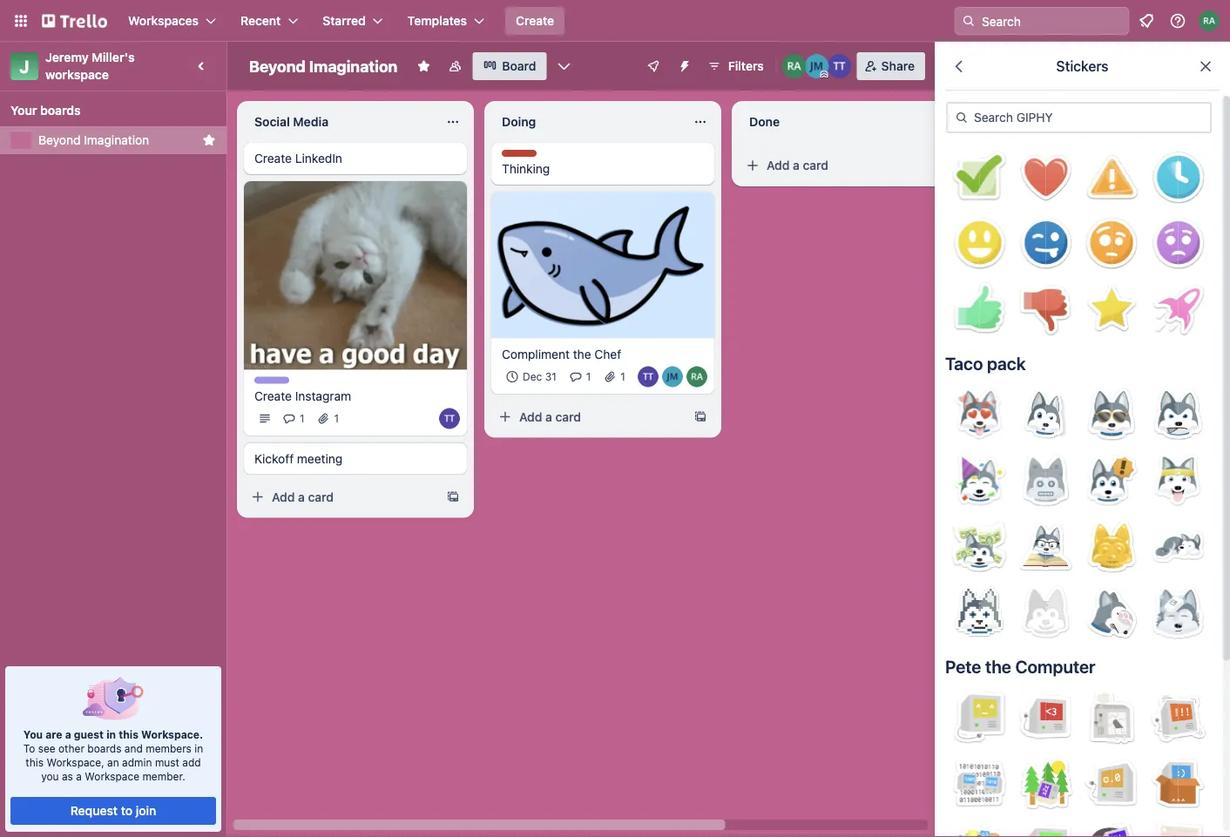 Task type: vqa. For each thing, say whether or not it's contained in the screenshot.
the leftmost Dashboards
no



Task type: locate. For each thing, give the bounding box(es) containing it.
add a card down 31
[[520, 410, 582, 424]]

0 horizontal spatial beyond imagination
[[38, 133, 149, 147]]

create down color: purple, title: none icon
[[255, 389, 292, 403]]

1 vertical spatial add
[[520, 410, 543, 424]]

beyond imagination
[[249, 57, 398, 75], [38, 133, 149, 147]]

1 horizontal spatial the
[[986, 656, 1012, 677]]

1 vertical spatial ruby anderson (rubyanderson7) image
[[687, 367, 708, 388]]

done
[[750, 115, 780, 129]]

0 vertical spatial beyond imagination
[[249, 57, 398, 75]]

0 horizontal spatial ruby anderson (rubyanderson7) image
[[687, 367, 708, 388]]

ruby anderson (rubyanderson7) image
[[1200, 10, 1220, 31], [687, 367, 708, 388]]

beyond down recent dropdown button
[[249, 57, 306, 75]]

add down kickoff in the left bottom of the page
[[272, 490, 295, 504]]

0 horizontal spatial this
[[26, 757, 44, 769]]

1 horizontal spatial add
[[520, 410, 543, 424]]

ruby anderson (rubyanderson7) image right jeremy miller (jeremymiller198) image
[[687, 367, 708, 388]]

beyond imagination inside the beyond imagination link
[[38, 133, 149, 147]]

1 vertical spatial create from template… image
[[446, 490, 460, 504]]

an
[[107, 757, 119, 769]]

1 down the create instagram
[[300, 413, 305, 425]]

dec
[[523, 371, 542, 383]]

thoughts thinking
[[502, 151, 550, 176]]

add for doing
[[520, 410, 543, 424]]

the right 'pete'
[[986, 656, 1012, 677]]

share
[[882, 59, 915, 73]]

1 horizontal spatial imagination
[[309, 57, 398, 75]]

2 vertical spatial card
[[308, 490, 334, 504]]

1 down "instagram"
[[334, 413, 339, 425]]

beyond
[[249, 57, 306, 75], [38, 133, 81, 147]]

1 vertical spatial imagination
[[84, 133, 149, 147]]

add a card button down kickoff meeting link at left
[[244, 483, 439, 511]]

0 horizontal spatial create from template… image
[[446, 490, 460, 504]]

card for doing
[[556, 410, 582, 424]]

1 vertical spatial the
[[986, 656, 1012, 677]]

beyond imagination down the your boards with 1 items element
[[38, 133, 149, 147]]

2 vertical spatial add
[[272, 490, 295, 504]]

card down done text box
[[803, 158, 829, 173]]

imagination down starred "dropdown button"
[[309, 57, 398, 75]]

a
[[793, 158, 800, 173], [546, 410, 553, 424], [298, 490, 305, 504], [65, 729, 71, 741], [76, 771, 82, 783]]

thinking
[[502, 162, 550, 176]]

kickoff meeting link
[[255, 450, 457, 468]]

a for social media add a card button
[[298, 490, 305, 504]]

1 vertical spatial card
[[556, 410, 582, 424]]

1 horizontal spatial create from template… image
[[694, 410, 708, 424]]

open information menu image
[[1170, 12, 1187, 30]]

2 vertical spatial add a card button
[[244, 483, 439, 511]]

request
[[70, 804, 118, 819]]

workspace navigation collapse icon image
[[190, 54, 214, 78]]

workspaces button
[[118, 7, 227, 35]]

taco
[[946, 353, 984, 374]]

2 horizontal spatial add a card button
[[739, 152, 935, 180]]

add a card button for doing
[[492, 403, 687, 431]]

this up and
[[119, 729, 139, 741]]

card
[[803, 158, 829, 173], [556, 410, 582, 424], [308, 490, 334, 504]]

compliment the chef
[[502, 347, 622, 362]]

social media
[[255, 115, 329, 129]]

beyond imagination down starred
[[249, 57, 398, 75]]

card for social media
[[308, 490, 334, 504]]

this
[[119, 729, 139, 741], [26, 757, 44, 769]]

create from template… image
[[694, 410, 708, 424], [446, 490, 460, 504]]

1 vertical spatial add a card
[[520, 410, 582, 424]]

card down 31
[[556, 410, 582, 424]]

the left chef
[[573, 347, 592, 362]]

1 horizontal spatial beyond
[[249, 57, 306, 75]]

a down done text box
[[793, 158, 800, 173]]

workspace
[[85, 771, 140, 783]]

admin
[[122, 757, 152, 769]]

linkedin
[[295, 151, 343, 166]]

this down "to"
[[26, 757, 44, 769]]

1 vertical spatial boards
[[87, 743, 122, 755]]

create for create instagram
[[255, 389, 292, 403]]

create for create linkedin
[[255, 151, 292, 166]]

0 horizontal spatial add a card
[[272, 490, 334, 504]]

beyond down your boards
[[38, 133, 81, 147]]

card down meeting on the left of the page
[[308, 490, 334, 504]]

1 horizontal spatial terry turtle (terryturtle) image
[[828, 54, 852, 78]]

add
[[767, 158, 790, 173], [520, 410, 543, 424], [272, 490, 295, 504]]

your boards with 1 items element
[[10, 100, 207, 121]]

add a card button down 31
[[492, 403, 687, 431]]

imagination inside text box
[[309, 57, 398, 75]]

boards right your
[[40, 103, 81, 118]]

1 vertical spatial create
[[255, 151, 292, 166]]

board
[[502, 59, 537, 73]]

1 horizontal spatial beyond imagination
[[249, 57, 398, 75]]

imagination down the your boards with 1 items element
[[84, 133, 149, 147]]

0 vertical spatial in
[[106, 729, 116, 741]]

jeremy
[[45, 50, 89, 65]]

add a card button down done text box
[[739, 152, 935, 180]]

you
[[23, 729, 43, 741]]

1 vertical spatial this
[[26, 757, 44, 769]]

a down 31
[[546, 410, 553, 424]]

jeremy miller (jeremymiller198) image
[[805, 54, 830, 78]]

create down social
[[255, 151, 292, 166]]

add a card down kickoff meeting
[[272, 490, 334, 504]]

as
[[62, 771, 73, 783]]

0 vertical spatial add a card
[[767, 158, 829, 173]]

add a card
[[767, 158, 829, 173], [520, 410, 582, 424], [272, 490, 334, 504]]

beyond imagination link
[[38, 132, 195, 149]]

2 vertical spatial create
[[255, 389, 292, 403]]

starred button
[[312, 7, 394, 35]]

terry turtle (terryturtle) image
[[828, 54, 852, 78], [439, 408, 460, 429]]

boards
[[40, 103, 81, 118], [87, 743, 122, 755]]

member.
[[142, 771, 185, 783]]

1 horizontal spatial card
[[556, 410, 582, 424]]

add down the 'done' in the right of the page
[[767, 158, 790, 173]]

1 horizontal spatial ruby anderson (rubyanderson7) image
[[1200, 10, 1220, 31]]

pete
[[946, 656, 982, 677]]

pack
[[988, 353, 1027, 374]]

boards up an at the left bottom
[[87, 743, 122, 755]]

1 vertical spatial in
[[195, 743, 203, 755]]

boards inside the you are a guest in this workspace. to see other boards and members in this workspace, an admin must add you as a workspace member.
[[87, 743, 122, 755]]

the for pete
[[986, 656, 1012, 677]]

create inside button
[[516, 14, 555, 28]]

in
[[106, 729, 116, 741], [195, 743, 203, 755]]

in up add
[[195, 743, 203, 755]]

thoughts
[[502, 151, 550, 163]]

board link
[[473, 52, 547, 80]]

create button
[[506, 7, 565, 35]]

1 vertical spatial beyond imagination
[[38, 133, 149, 147]]

the for compliment
[[573, 347, 592, 362]]

2 horizontal spatial add a card
[[767, 158, 829, 173]]

0 horizontal spatial terry turtle (terryturtle) image
[[439, 408, 460, 429]]

1 horizontal spatial add a card button
[[492, 403, 687, 431]]

create
[[516, 14, 555, 28], [255, 151, 292, 166], [255, 389, 292, 403]]

the
[[573, 347, 592, 362], [986, 656, 1012, 677]]

see
[[38, 743, 55, 755]]

add a card button
[[739, 152, 935, 180], [492, 403, 687, 431], [244, 483, 439, 511]]

create up board
[[516, 14, 555, 28]]

customize views image
[[556, 58, 573, 75]]

0 vertical spatial create from template… image
[[694, 410, 708, 424]]

0 horizontal spatial boards
[[40, 103, 81, 118]]

filters
[[729, 59, 764, 73]]

0 horizontal spatial add a card button
[[244, 483, 439, 511]]

1
[[586, 371, 591, 383], [621, 371, 626, 383], [300, 413, 305, 425], [334, 413, 339, 425]]

join
[[136, 804, 156, 819]]

add a card for doing
[[520, 410, 582, 424]]

0 vertical spatial add a card button
[[739, 152, 935, 180]]

0 vertical spatial card
[[803, 158, 829, 173]]

you are a guest in this workspace. to see other boards and members in this workspace, an admin must add you as a workspace member.
[[23, 729, 203, 783]]

color: bold red, title: "thoughts" element
[[502, 150, 550, 163]]

power ups image
[[647, 59, 661, 73]]

add a card for social media
[[272, 490, 334, 504]]

0 vertical spatial this
[[119, 729, 139, 741]]

ruby anderson (rubyanderson7) image right open information menu icon
[[1200, 10, 1220, 31]]

0 horizontal spatial add
[[272, 490, 295, 504]]

share button
[[858, 52, 926, 80]]

a down kickoff meeting
[[298, 490, 305, 504]]

1 horizontal spatial boards
[[87, 743, 122, 755]]

create linkedin
[[255, 151, 343, 166]]

0 horizontal spatial the
[[573, 347, 592, 362]]

0 vertical spatial create
[[516, 14, 555, 28]]

0 vertical spatial beyond
[[249, 57, 306, 75]]

and
[[125, 743, 143, 755]]

1 vertical spatial beyond
[[38, 133, 81, 147]]

1 horizontal spatial add a card
[[520, 410, 582, 424]]

0 vertical spatial boards
[[40, 103, 81, 118]]

kickoff
[[255, 451, 294, 466]]

jeremy miller's workspace
[[45, 50, 138, 82]]

in right guest
[[106, 729, 116, 741]]

2 vertical spatial add a card
[[272, 490, 334, 504]]

add down dec 31 option
[[520, 410, 543, 424]]

add a card down the 'done' in the right of the page
[[767, 158, 829, 173]]

back to home image
[[42, 7, 107, 35]]

request to join
[[70, 804, 156, 819]]

j
[[19, 56, 29, 76]]

31
[[545, 371, 557, 383]]

2 horizontal spatial add
[[767, 158, 790, 173]]

compliment
[[502, 347, 570, 362]]

ruby anderson (rubyanderson7) image
[[783, 54, 807, 78]]

0 vertical spatial imagination
[[309, 57, 398, 75]]

0 vertical spatial the
[[573, 347, 592, 362]]

miller's
[[92, 50, 135, 65]]

0 horizontal spatial card
[[308, 490, 334, 504]]

1 vertical spatial add a card button
[[492, 403, 687, 431]]

pete the computer
[[946, 656, 1096, 677]]

a for add a card button related to doing
[[546, 410, 553, 424]]

0 horizontal spatial in
[[106, 729, 116, 741]]

imagination
[[309, 57, 398, 75], [84, 133, 149, 147]]

1 horizontal spatial this
[[119, 729, 139, 741]]

workspace
[[45, 68, 109, 82]]

media
[[293, 115, 329, 129]]



Task type: describe. For each thing, give the bounding box(es) containing it.
workspace,
[[47, 757, 104, 769]]

create instagram
[[255, 389, 351, 403]]

color: purple, title: none image
[[255, 377, 289, 384]]

must
[[155, 757, 179, 769]]

taco pack
[[946, 353, 1027, 374]]

search image
[[962, 14, 976, 28]]

stickers
[[1057, 58, 1109, 75]]

starred icon image
[[202, 133, 216, 147]]

Search GIPHY text field
[[947, 102, 1213, 133]]

templates
[[408, 14, 467, 28]]

Search field
[[976, 8, 1129, 34]]

star or unstar board image
[[417, 59, 431, 73]]

kickoff meeting
[[255, 451, 343, 466]]

create linkedin link
[[255, 150, 457, 167]]

Dec 31 checkbox
[[502, 367, 562, 388]]

a right as
[[76, 771, 82, 783]]

1 left terry turtle (terryturtle) image
[[621, 371, 626, 383]]

filters button
[[702, 52, 769, 80]]

create from template… image for social media
[[446, 490, 460, 504]]

a for topmost add a card button
[[793, 158, 800, 173]]

terry turtle (terryturtle) image
[[638, 367, 659, 388]]

1 horizontal spatial in
[[195, 743, 203, 755]]

0 vertical spatial add
[[767, 158, 790, 173]]

Social Media text field
[[244, 108, 436, 136]]

add
[[182, 757, 201, 769]]

other
[[58, 743, 85, 755]]

add for social media
[[272, 490, 295, 504]]

sm image
[[954, 109, 971, 126]]

0 notifications image
[[1137, 10, 1158, 31]]

social
[[255, 115, 290, 129]]

thinking link
[[502, 160, 704, 178]]

workspace visible image
[[448, 59, 462, 73]]

Doing text field
[[492, 108, 683, 136]]

recent
[[241, 14, 281, 28]]

request to join button
[[11, 798, 216, 826]]

recent button
[[230, 7, 309, 35]]

meeting
[[297, 451, 343, 466]]

instagram
[[295, 389, 351, 403]]

primary element
[[0, 0, 1231, 42]]

a right are
[[65, 729, 71, 741]]

dec 31
[[523, 371, 557, 383]]

Done text field
[[739, 108, 931, 136]]

to
[[23, 743, 35, 755]]

members
[[146, 743, 192, 755]]

2 horizontal spatial card
[[803, 158, 829, 173]]

create for create
[[516, 14, 555, 28]]

0 vertical spatial ruby anderson (rubyanderson7) image
[[1200, 10, 1220, 31]]

Board name text field
[[241, 52, 407, 80]]

your
[[10, 103, 37, 118]]

are
[[46, 729, 62, 741]]

0 horizontal spatial imagination
[[84, 133, 149, 147]]

beyond inside text box
[[249, 57, 306, 75]]

this member is an admin of this board. image
[[821, 71, 829, 78]]

1 vertical spatial terry turtle (terryturtle) image
[[439, 408, 460, 429]]

guest
[[74, 729, 104, 741]]

workspaces
[[128, 14, 199, 28]]

create from template… image for doing
[[694, 410, 708, 424]]

jeremy miller (jeremymiller198) image
[[663, 367, 683, 388]]

starred
[[323, 14, 366, 28]]

add a card button for social media
[[244, 483, 439, 511]]

doing
[[502, 115, 536, 129]]

1 down compliment the chef link
[[586, 371, 591, 383]]

workspace.
[[141, 729, 203, 741]]

you
[[41, 771, 59, 783]]

beyond imagination inside beyond imagination text box
[[249, 57, 398, 75]]

create instagram link
[[255, 387, 457, 405]]

0 vertical spatial terry turtle (terryturtle) image
[[828, 54, 852, 78]]

templates button
[[397, 7, 495, 35]]

automation image
[[671, 52, 695, 77]]

computer
[[1016, 656, 1096, 677]]

chef
[[595, 347, 622, 362]]

0 horizontal spatial beyond
[[38, 133, 81, 147]]

to
[[121, 804, 133, 819]]

compliment the chef link
[[502, 346, 704, 363]]

your boards
[[10, 103, 81, 118]]



